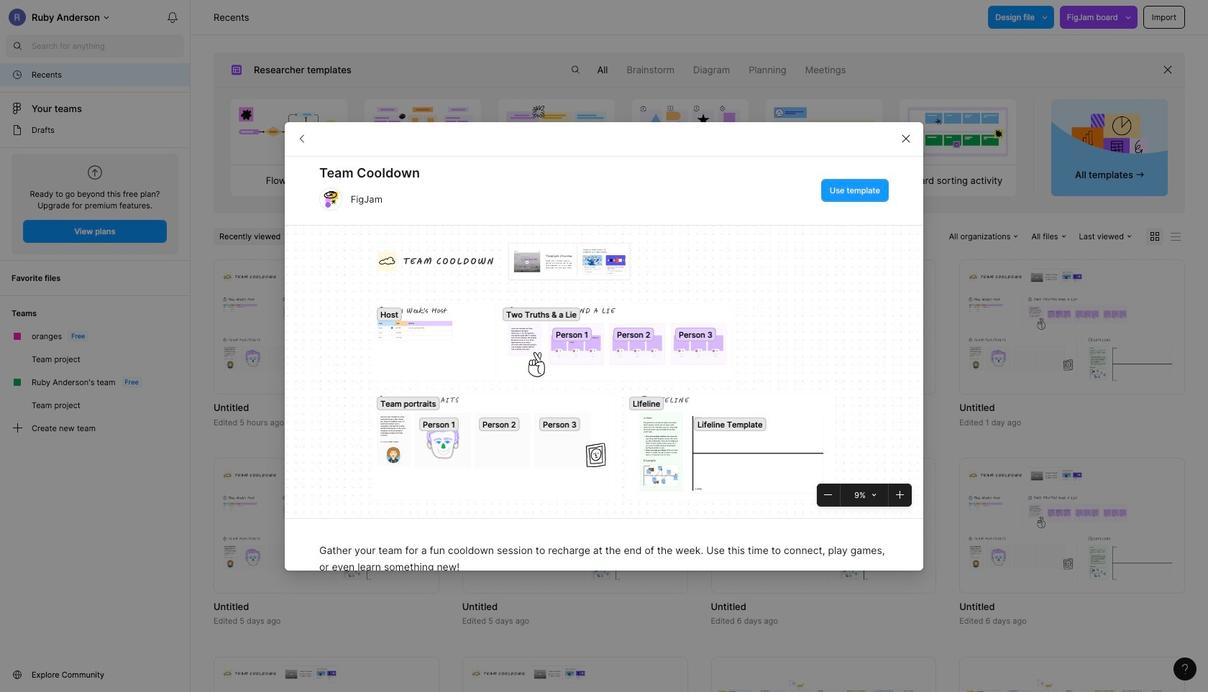 Task type: vqa. For each thing, say whether or not it's contained in the screenshot.
Search for anything "TEXT FIELD"
yes



Task type: describe. For each thing, give the bounding box(es) containing it.
see all all templates image
[[1072, 113, 1148, 163]]

search 32 image
[[564, 58, 587, 81]]

user interview image
[[766, 99, 882, 165]]

Search for anything text field
[[32, 40, 184, 52]]

select zoom level image
[[873, 493, 877, 497]]

brainstorm crazy 8s image
[[633, 99, 749, 165]]

quarterly brainstorm image
[[365, 99, 481, 165]]

card sorting activity image
[[900, 99, 1016, 165]]

community 16 image
[[12, 670, 23, 681]]



Task type: locate. For each thing, give the bounding box(es) containing it.
page 16 image
[[12, 124, 23, 136]]

file thumbnail image
[[221, 269, 432, 386], [470, 269, 681, 386], [718, 269, 930, 386], [967, 269, 1178, 386], [221, 468, 432, 585], [470, 468, 681, 585], [718, 468, 930, 585], [967, 468, 1178, 585], [221, 666, 432, 693], [470, 666, 681, 693], [718, 680, 930, 693], [967, 680, 1178, 693]]

flow chart image
[[231, 99, 347, 165]]

recent 16 image
[[12, 69, 23, 81]]

dialog
[[285, 122, 924, 693]]

bell 32 image
[[161, 6, 184, 29]]

project retrospective image
[[499, 99, 615, 165]]

search 32 image
[[6, 35, 29, 58]]



